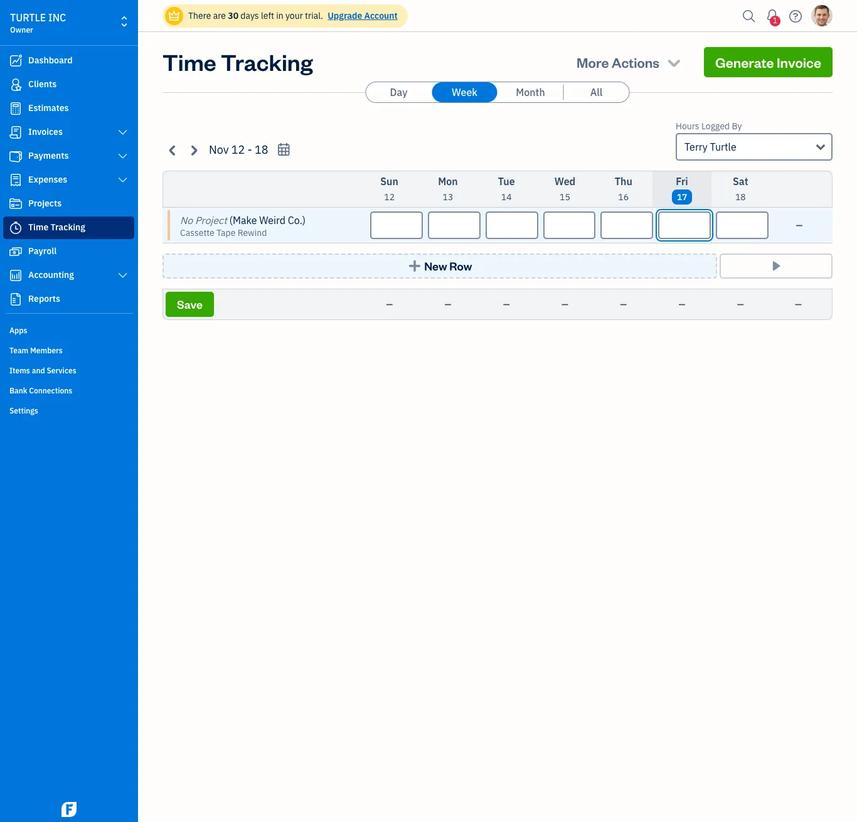 Task type: describe. For each thing, give the bounding box(es) containing it.
terry turtle
[[685, 141, 737, 153]]

sat 18
[[733, 175, 749, 203]]

and
[[32, 366, 45, 375]]

1 duration text field from the left
[[486, 212, 538, 239]]

month link
[[498, 82, 563, 102]]

bank
[[9, 386, 27, 395]]

items
[[9, 366, 30, 375]]

1 horizontal spatial time tracking
[[163, 47, 313, 77]]

accounting
[[28, 269, 74, 281]]

15
[[560, 191, 570, 203]]

in
[[276, 10, 283, 21]]

settings link
[[3, 401, 134, 420]]

reports
[[28, 293, 60, 304]]

weird
[[259, 214, 286, 227]]

client image
[[8, 78, 23, 91]]

items and services
[[9, 366, 76, 375]]

apps link
[[3, 321, 134, 340]]

nov
[[209, 142, 229, 157]]

there are 30 days left in your trial. upgrade account
[[188, 10, 398, 21]]

row
[[450, 259, 472, 273]]

2 duration text field from the left
[[428, 212, 481, 239]]

13
[[443, 191, 453, 203]]

days
[[241, 10, 259, 21]]

timer image
[[8, 222, 23, 234]]

members
[[30, 346, 63, 355]]

0 vertical spatial tracking
[[221, 47, 313, 77]]

week link
[[432, 82, 497, 102]]

thu 16
[[615, 175, 633, 203]]

dashboard
[[28, 55, 73, 66]]

co.
[[288, 214, 302, 227]]

search image
[[739, 7, 759, 25]]

services
[[47, 366, 76, 375]]

no
[[180, 214, 193, 227]]

invoice
[[777, 53, 822, 71]]

generate
[[715, 53, 774, 71]]

by
[[732, 121, 742, 132]]

hours
[[676, 121, 700, 132]]

save button
[[166, 292, 214, 317]]

team members link
[[3, 341, 134, 360]]

invoices link
[[3, 121, 134, 144]]

12 for nov
[[231, 142, 245, 157]]

17
[[677, 191, 688, 203]]

estimates link
[[3, 97, 134, 120]]

chevron large down image
[[117, 151, 129, 161]]

connections
[[29, 386, 72, 395]]

projects
[[28, 198, 62, 209]]

turtle
[[710, 141, 737, 153]]

expense image
[[8, 174, 23, 186]]

tue 14
[[498, 175, 515, 203]]

more
[[577, 53, 609, 71]]

generate invoice button
[[704, 47, 833, 77]]

wed 15
[[555, 175, 576, 203]]

projects link
[[3, 193, 134, 215]]

week
[[452, 86, 478, 99]]

turtle
[[10, 11, 46, 24]]

chevron large down image for expenses
[[117, 175, 129, 185]]

apps
[[9, 326, 27, 335]]

more actions
[[577, 53, 660, 71]]

your
[[286, 10, 303, 21]]

time tracking inside the main element
[[28, 222, 85, 233]]

hours logged by
[[676, 121, 742, 132]]

tracking inside the time tracking link
[[51, 222, 85, 233]]

estimates
[[28, 102, 69, 114]]

0 vertical spatial 18
[[255, 142, 268, 157]]

3 duration text field from the left
[[716, 212, 769, 239]]

rewind
[[238, 227, 267, 238]]

payroll
[[28, 245, 57, 257]]

sun
[[381, 175, 398, 188]]

chevron large down image for invoices
[[117, 127, 129, 137]]

cassette
[[180, 227, 214, 238]]

mon
[[438, 175, 458, 188]]

logged
[[702, 121, 730, 132]]

1 button
[[763, 3, 783, 28]]

month
[[516, 86, 545, 99]]

money image
[[8, 245, 23, 258]]

left
[[261, 10, 274, 21]]

next week image
[[186, 143, 201, 157]]

16
[[618, 191, 629, 203]]

there
[[188, 10, 211, 21]]

make
[[233, 214, 257, 227]]

settings
[[9, 406, 38, 415]]

1
[[773, 16, 778, 25]]

main element
[[0, 0, 169, 822]]

invoices
[[28, 126, 63, 137]]

items and services link
[[3, 361, 134, 380]]

are
[[213, 10, 226, 21]]

more actions button
[[566, 47, 694, 77]]

1 duration text field from the left
[[370, 212, 423, 239]]

day
[[390, 86, 408, 99]]

time tracking link
[[3, 217, 134, 239]]

tape
[[217, 227, 236, 238]]



Task type: locate. For each thing, give the bounding box(es) containing it.
time
[[163, 47, 216, 77], [28, 222, 48, 233]]

fri 17
[[676, 175, 688, 203]]

bank connections
[[9, 386, 72, 395]]

new row
[[424, 259, 472, 273]]

dashboard link
[[3, 50, 134, 72]]

30
[[228, 10, 239, 21]]

fri
[[676, 175, 688, 188]]

crown image
[[168, 9, 181, 22]]

chevron large down image down chevron large down image on the top left of page
[[117, 175, 129, 185]]

time tracking down 30
[[163, 47, 313, 77]]

2 horizontal spatial duration text field
[[716, 212, 769, 239]]

go to help image
[[786, 7, 806, 25]]

chevron large down image for accounting
[[117, 271, 129, 281]]

team members
[[9, 346, 63, 355]]

12 left - on the left top of the page
[[231, 142, 245, 157]]

0 horizontal spatial time
[[28, 222, 48, 233]]

clients link
[[3, 73, 134, 96]]

duration text field down 'sat 18'
[[716, 212, 769, 239]]

duration text field down "17"
[[659, 212, 711, 239]]

payroll link
[[3, 240, 134, 263]]

nov 12 - 18
[[209, 142, 268, 157]]

invoice image
[[8, 126, 23, 139]]

time right timer image
[[28, 222, 48, 233]]

project
[[195, 214, 227, 227]]

report image
[[8, 293, 23, 306]]

1 horizontal spatial time
[[163, 47, 216, 77]]

start timer image
[[769, 260, 784, 272]]

3 duration text field from the left
[[543, 212, 596, 239]]

12
[[231, 142, 245, 157], [384, 191, 395, 203]]

duration text field down 15 in the top right of the page
[[543, 212, 596, 239]]

3 chevron large down image from the top
[[117, 271, 129, 281]]

12 inside sun 12
[[384, 191, 395, 203]]

sun 12
[[381, 175, 398, 203]]

payments link
[[3, 145, 134, 168]]

1 horizontal spatial tracking
[[221, 47, 313, 77]]

18 inside 'sat 18'
[[736, 191, 746, 203]]

0 horizontal spatial time tracking
[[28, 222, 85, 233]]

chevron large down image
[[117, 127, 129, 137], [117, 175, 129, 185], [117, 271, 129, 281]]

tracking down left at the left top
[[221, 47, 313, 77]]

inc
[[48, 11, 66, 24]]

0 vertical spatial 12
[[231, 142, 245, 157]]

team
[[9, 346, 28, 355]]

tue
[[498, 175, 515, 188]]

0 vertical spatial time
[[163, 47, 216, 77]]

expenses
[[28, 174, 67, 185]]

dashboard image
[[8, 55, 23, 67]]

chevron large down image down payroll link
[[117, 271, 129, 281]]

0 horizontal spatial duration text field
[[486, 212, 538, 239]]

account
[[364, 10, 398, 21]]

payment image
[[8, 150, 23, 163]]

4 duration text field from the left
[[601, 212, 654, 239]]

)
[[302, 214, 306, 227]]

new
[[424, 259, 447, 273]]

1 horizontal spatial duration text field
[[659, 212, 711, 239]]

day link
[[366, 82, 431, 102]]

1 vertical spatial 12
[[384, 191, 395, 203]]

tracking down projects link
[[51, 222, 85, 233]]

actions
[[612, 53, 660, 71]]

choose a date image
[[277, 142, 291, 157]]

14
[[501, 191, 512, 203]]

accounting link
[[3, 264, 134, 287]]

0 vertical spatial time tracking
[[163, 47, 313, 77]]

18 right - on the left top of the page
[[255, 142, 268, 157]]

18
[[255, 142, 268, 157], [736, 191, 746, 203]]

chevron large down image up chevron large down image on the top left of page
[[117, 127, 129, 137]]

payments
[[28, 150, 69, 161]]

turtle inc owner
[[10, 11, 66, 35]]

upgrade account link
[[325, 10, 398, 21]]

time inside the main element
[[28, 222, 48, 233]]

project image
[[8, 198, 23, 210]]

plus image
[[408, 260, 422, 272]]

2 vertical spatial chevron large down image
[[117, 271, 129, 281]]

duration text field down 16
[[601, 212, 654, 239]]

12 for sun
[[384, 191, 395, 203]]

no project ( make weird co. ) cassette tape rewind
[[180, 214, 306, 238]]

-
[[248, 142, 252, 157]]

1 vertical spatial tracking
[[51, 222, 85, 233]]

12 down sun
[[384, 191, 395, 203]]

mon 13
[[438, 175, 458, 203]]

time tracking
[[163, 47, 313, 77], [28, 222, 85, 233]]

wed
[[555, 175, 576, 188]]

0 vertical spatial chevron large down image
[[117, 127, 129, 137]]

time down there on the top left of page
[[163, 47, 216, 77]]

freshbooks image
[[59, 802, 79, 817]]

terry turtle button
[[676, 133, 833, 161]]

bank connections link
[[3, 381, 134, 400]]

sat
[[733, 175, 749, 188]]

tracking
[[221, 47, 313, 77], [51, 222, 85, 233]]

1 vertical spatial time tracking
[[28, 222, 85, 233]]

clients
[[28, 78, 57, 90]]

time tracking down projects link
[[28, 222, 85, 233]]

duration text field down 14
[[486, 212, 538, 239]]

chevron large down image inside invoices link
[[117, 127, 129, 137]]

Duration text field
[[486, 212, 538, 239], [659, 212, 711, 239], [716, 212, 769, 239]]

thu
[[615, 175, 633, 188]]

terry
[[685, 141, 708, 153]]

duration text field down 13
[[428, 212, 481, 239]]

1 vertical spatial time
[[28, 222, 48, 233]]

reports link
[[3, 288, 134, 311]]

save
[[177, 297, 203, 311]]

new row button
[[163, 254, 717, 279]]

0 horizontal spatial 18
[[255, 142, 268, 157]]

chevrondown image
[[666, 53, 683, 71]]

1 vertical spatial chevron large down image
[[117, 175, 129, 185]]

previous week image
[[166, 143, 180, 157]]

18 down sat
[[736, 191, 746, 203]]

0 horizontal spatial 12
[[231, 142, 245, 157]]

trial.
[[305, 10, 323, 21]]

1 vertical spatial 18
[[736, 191, 746, 203]]

1 horizontal spatial 18
[[736, 191, 746, 203]]

Duration text field
[[370, 212, 423, 239], [428, 212, 481, 239], [543, 212, 596, 239], [601, 212, 654, 239]]

2 duration text field from the left
[[659, 212, 711, 239]]

all link
[[564, 82, 629, 102]]

1 chevron large down image from the top
[[117, 127, 129, 137]]

all
[[590, 86, 603, 99]]

owner
[[10, 25, 33, 35]]

estimate image
[[8, 102, 23, 115]]

1 horizontal spatial 12
[[384, 191, 395, 203]]

chart image
[[8, 269, 23, 282]]

0 horizontal spatial tracking
[[51, 222, 85, 233]]

2 chevron large down image from the top
[[117, 175, 129, 185]]

duration text field down sun 12
[[370, 212, 423, 239]]



Task type: vqa. For each thing, say whether or not it's contained in the screenshot.
"Thu 16"
yes



